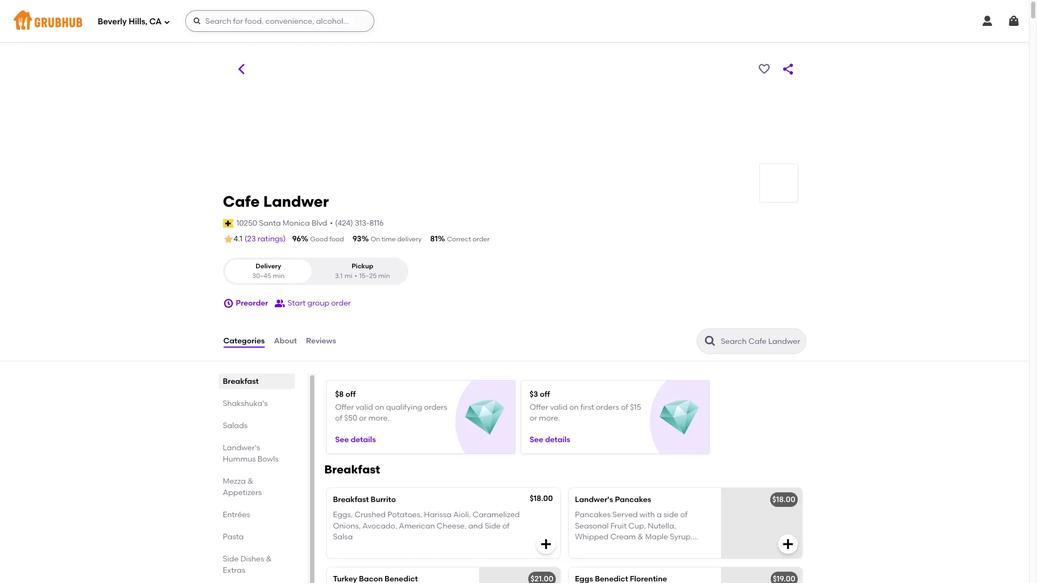Task type: locate. For each thing, give the bounding box(es) containing it.
81
[[431, 235, 438, 244]]

2 orders from the left
[[596, 403, 620, 412]]

breakfast for breakfast tab
[[223, 377, 259, 387]]

2 vertical spatial &
[[266, 555, 272, 564]]

0 horizontal spatial order
[[331, 299, 351, 308]]

96
[[292, 235, 301, 244]]

1 details from the left
[[351, 435, 376, 445]]

1 horizontal spatial promo image
[[660, 398, 699, 438]]

people icon image
[[275, 298, 286, 309]]

off inside $3 off offer valid on first orders of $15 or more.
[[540, 390, 550, 399]]

offer down $3 on the right bottom
[[530, 403, 549, 412]]

side up "extras"
[[223, 555, 239, 564]]

1 horizontal spatial svg image
[[540, 538, 553, 551]]

1 horizontal spatial •
[[355, 272, 357, 280]]

1 horizontal spatial more.
[[539, 414, 560, 423]]

offer up $50
[[335, 403, 354, 412]]

4.1
[[234, 235, 243, 244]]

1 horizontal spatial on
[[570, 403, 579, 412]]

1 horizontal spatial order
[[473, 236, 490, 243]]

entrées
[[223, 511, 250, 520]]

and down aioli, at left
[[469, 522, 483, 531]]

save this restaurant button
[[755, 59, 774, 79]]

0 horizontal spatial see details
[[335, 435, 376, 445]]

landwer's inside the landwer's hummus bowls
[[223, 444, 260, 453]]

see details button
[[335, 431, 376, 450], [530, 431, 571, 450]]

0 horizontal spatial svg image
[[223, 298, 234, 309]]

1 horizontal spatial details
[[545, 435, 571, 445]]

•
[[330, 219, 333, 228], [355, 272, 357, 280]]

orders inside $3 off offer valid on first orders of $15 or more.
[[596, 403, 620, 412]]

• (424) 313-8116
[[330, 219, 384, 228]]

delivery 30–45 min
[[252, 263, 285, 280]]

0 horizontal spatial off
[[346, 390, 356, 399]]

see details button for $3 off offer valid on first orders of $15 or more.
[[530, 431, 571, 450]]

or inside $8 off offer valid on qualifying orders of $50 or more.
[[359, 414, 367, 423]]

svg image
[[982, 15, 995, 28], [1008, 15, 1021, 28], [193, 17, 202, 25], [164, 19, 170, 25]]

see details button down $50
[[335, 431, 376, 450]]

landwer's pancakes image
[[721, 489, 802, 559]]

0 horizontal spatial or
[[359, 414, 367, 423]]

$15
[[630, 403, 642, 412]]

2 see from the left
[[530, 435, 544, 445]]

breakfast tab
[[223, 376, 291, 388]]

1 horizontal spatial or
[[530, 414, 538, 423]]

pancakes up seasonal
[[575, 511, 611, 520]]

0 vertical spatial order
[[473, 236, 490, 243]]

of right side
[[681, 511, 688, 520]]

breakfast up shakshuka's
[[223, 377, 259, 387]]

0 horizontal spatial see details button
[[335, 431, 376, 450]]

1 offer from the left
[[335, 403, 354, 412]]

2 offer from the left
[[530, 403, 549, 412]]

1 horizontal spatial $18.00
[[773, 496, 796, 505]]

side inside side dishes & extras
[[223, 555, 239, 564]]

valid up $50
[[356, 403, 373, 412]]

1 vertical spatial and
[[674, 544, 689, 553]]

whipped
[[575, 533, 609, 542]]

ca
[[149, 17, 162, 26]]

svg image up 'eggs benedict florentine' image
[[782, 538, 795, 551]]

min
[[273, 272, 285, 280], [379, 272, 390, 280]]

1 horizontal spatial off
[[540, 390, 550, 399]]

0 horizontal spatial offer
[[335, 403, 354, 412]]

1 promo image from the left
[[465, 398, 505, 438]]

more.
[[369, 414, 390, 423], [539, 414, 560, 423]]

side dishes & extras
[[223, 555, 272, 576]]

1 horizontal spatial see
[[530, 435, 544, 445]]

beverly
[[98, 17, 127, 26]]

1 vertical spatial &
[[638, 533, 644, 542]]

1 horizontal spatial offer
[[530, 403, 549, 412]]

see details for $8 off offer valid on qualifying orders of $50 or more.
[[335, 435, 376, 445]]

Search for food, convenience, alcohol... search field
[[186, 10, 375, 32]]

1 min from the left
[[273, 272, 285, 280]]

see down $3 on the right bottom
[[530, 435, 544, 445]]

1 see details from the left
[[335, 435, 376, 445]]

0 horizontal spatial and
[[469, 522, 483, 531]]

& right dishes
[[266, 555, 272, 564]]

american
[[399, 522, 435, 531]]

• right mi
[[355, 272, 357, 280]]

0 vertical spatial breakfast
[[223, 377, 259, 387]]

any
[[639, 544, 653, 553]]

1 or from the left
[[359, 414, 367, 423]]

santa
[[259, 219, 281, 228]]

ratings)
[[258, 235, 286, 244]]

main navigation navigation
[[0, 0, 1030, 42]]

1 horizontal spatial landwer's
[[575, 496, 614, 505]]

1 orders from the left
[[424, 403, 448, 412]]

svg image left "preorder"
[[223, 298, 234, 309]]

breakfast
[[223, 377, 259, 387], [325, 463, 380, 477], [333, 496, 369, 505]]

min inside pickup 3.1 mi • 15–25 min
[[379, 272, 390, 280]]

min inside delivery 30–45 min
[[273, 272, 285, 280]]

0 horizontal spatial landwer's
[[223, 444, 260, 453]]

2 min from the left
[[379, 272, 390, 280]]

0 horizontal spatial pancakes
[[575, 511, 611, 520]]

or
[[359, 414, 367, 423], [530, 414, 538, 423]]

0 vertical spatial side
[[485, 522, 501, 531]]

or right $50
[[359, 414, 367, 423]]

a
[[657, 511, 662, 520]]

valid for $8 off
[[356, 403, 373, 412]]

1 vertical spatial landwer's
[[575, 496, 614, 505]]

avocado,
[[363, 522, 397, 531]]

min down 'delivery'
[[273, 272, 285, 280]]

1 horizontal spatial min
[[379, 272, 390, 280]]

svg image left add
[[540, 538, 553, 551]]

landwer's up hummus
[[223, 444, 260, 453]]

0 horizontal spatial &
[[248, 477, 253, 487]]

1 horizontal spatial pancakes
[[615, 496, 652, 505]]

off
[[346, 390, 356, 399], [540, 390, 550, 399]]

or inside $3 off offer valid on first orders of $15 or more.
[[530, 414, 538, 423]]

svg image for breakfast burrito
[[540, 538, 553, 551]]

see details down $3 on the right bottom
[[530, 435, 571, 445]]

side
[[664, 511, 679, 520]]

pickup
[[352, 263, 374, 270]]

(424) 313-8116 button
[[335, 218, 384, 229]]

orders inside $8 off offer valid on qualifying orders of $50 or more.
[[424, 403, 448, 412]]

-
[[608, 544, 611, 553]]

1 horizontal spatial side
[[485, 522, 501, 531]]

1 horizontal spatial and
[[674, 544, 689, 553]]

2 horizontal spatial svg image
[[782, 538, 795, 551]]

(23 ratings)
[[245, 235, 286, 244]]

on inside $3 off offer valid on first orders of $15 or more.
[[570, 403, 579, 412]]

1 see from the left
[[335, 435, 349, 445]]

side down caramelized
[[485, 522, 501, 531]]

2 see details button from the left
[[530, 431, 571, 450]]

0 horizontal spatial more.
[[369, 414, 390, 423]]

or down $3 on the right bottom
[[530, 414, 538, 423]]

pancakes
[[615, 496, 652, 505], [575, 511, 611, 520]]

0 horizontal spatial on
[[375, 403, 385, 412]]

off right the $8
[[346, 390, 356, 399]]

1 horizontal spatial orders
[[596, 403, 620, 412]]

fruit
[[611, 522, 627, 531]]

2 horizontal spatial &
[[638, 533, 644, 542]]

• right blvd on the left top
[[330, 219, 333, 228]]

eggs, crushed potatoes, harissa aioli, caramelized onions, avocado, american cheese, and side of salsa
[[333, 511, 520, 542]]

of inside 'pancakes served with a side of seasonal fruit cup, nutella, whipped cream & maple syrup. add on - 2 eggs any style and turkey bacon + $6'
[[681, 511, 688, 520]]

cream
[[611, 533, 636, 542]]

details down $3 off offer valid on first orders of $15 or more.
[[545, 435, 571, 445]]

offer inside $3 off offer valid on first orders of $15 or more.
[[530, 403, 549, 412]]

0 horizontal spatial see
[[335, 435, 349, 445]]

and
[[469, 522, 483, 531], [674, 544, 689, 553]]

+
[[626, 555, 631, 564]]

1 vertical spatial •
[[355, 272, 357, 280]]

valid for $3 off
[[550, 403, 568, 412]]

blvd
[[312, 219, 327, 228]]

0 vertical spatial pancakes
[[615, 496, 652, 505]]

landwer's up seasonal
[[575, 496, 614, 505]]

more. inside $8 off offer valid on qualifying orders of $50 or more.
[[369, 414, 390, 423]]

of inside $3 off offer valid on first orders of $15 or more.
[[621, 403, 629, 412]]

$3
[[530, 390, 539, 399]]

valid inside $8 off offer valid on qualifying orders of $50 or more.
[[356, 403, 373, 412]]

salads
[[223, 422, 248, 431]]

2 on from the left
[[570, 403, 579, 412]]

see details button for $8 off offer valid on qualifying orders of $50 or more.
[[335, 431, 376, 450]]

off for $8 off
[[346, 390, 356, 399]]

2 off from the left
[[540, 390, 550, 399]]

1 on from the left
[[375, 403, 385, 412]]

off right $3 on the right bottom
[[540, 390, 550, 399]]

promo image
[[465, 398, 505, 438], [660, 398, 699, 438]]

1 horizontal spatial &
[[266, 555, 272, 564]]

2 promo image from the left
[[660, 398, 699, 438]]

start group order
[[288, 299, 351, 308]]

10250
[[237, 219, 257, 228]]

caret left icon image
[[235, 63, 248, 76]]

valid left first
[[550, 403, 568, 412]]

orders right first
[[596, 403, 620, 412]]

orders right qualifying
[[424, 403, 448, 412]]

2 more. from the left
[[539, 414, 560, 423]]

details down $50
[[351, 435, 376, 445]]

or for $8 off
[[359, 414, 367, 423]]

pancakes up "served"
[[615, 496, 652, 505]]

1 off from the left
[[346, 390, 356, 399]]

svg image
[[223, 298, 234, 309], [540, 538, 553, 551], [782, 538, 795, 551]]

0 horizontal spatial $18.00
[[530, 495, 553, 504]]

order right group
[[331, 299, 351, 308]]

2 see details from the left
[[530, 435, 571, 445]]

crushed
[[355, 511, 386, 520]]

and down syrup.
[[674, 544, 689, 553]]

breakfast up 'eggs,'
[[333, 496, 369, 505]]

reviews
[[306, 337, 336, 346]]

search icon image
[[704, 335, 717, 348]]

see down $50
[[335, 435, 349, 445]]

landwer's hummus bowls
[[223, 444, 279, 464]]

• inside pickup 3.1 mi • 15–25 min
[[355, 272, 357, 280]]

subscription pass image
[[223, 219, 234, 228]]

offer inside $8 off offer valid on qualifying orders of $50 or more.
[[335, 403, 354, 412]]

30–45
[[252, 272, 271, 280]]

0 vertical spatial &
[[248, 477, 253, 487]]

1 vertical spatial pancakes
[[575, 511, 611, 520]]

style
[[654, 544, 672, 553]]

see details button down $3 on the right bottom
[[530, 431, 571, 450]]

option group
[[223, 258, 408, 285]]

promo image for offer valid on first orders of $15 or more.
[[660, 398, 699, 438]]

order right correct
[[473, 236, 490, 243]]

1 see details button from the left
[[335, 431, 376, 450]]

shakshuka's tab
[[223, 398, 291, 410]]

& inside mezza & appetizers
[[248, 477, 253, 487]]

on for qualifying
[[375, 403, 385, 412]]

cheese,
[[437, 522, 467, 531]]

1 vertical spatial side
[[223, 555, 239, 564]]

of inside the eggs, crushed potatoes, harissa aioli, caramelized onions, avocado, american cheese, and side of salsa
[[503, 522, 510, 531]]

0 horizontal spatial •
[[330, 219, 333, 228]]

1 more. from the left
[[369, 414, 390, 423]]

0 horizontal spatial orders
[[424, 403, 448, 412]]

svg image for landwer's pancakes
[[782, 538, 795, 551]]

see details down $50
[[335, 435, 376, 445]]

2 valid from the left
[[550, 403, 568, 412]]

2 details from the left
[[545, 435, 571, 445]]

eggs benedict florentine image
[[721, 568, 802, 584]]

on left qualifying
[[375, 403, 385, 412]]

orders
[[424, 403, 448, 412], [596, 403, 620, 412]]

0 horizontal spatial promo image
[[465, 398, 505, 438]]

0 horizontal spatial side
[[223, 555, 239, 564]]

dishes
[[241, 555, 264, 564]]

of left $15
[[621, 403, 629, 412]]

1 horizontal spatial valid
[[550, 403, 568, 412]]

2 or from the left
[[530, 414, 538, 423]]

& up the appetizers
[[248, 477, 253, 487]]

svg image inside preorder button
[[223, 298, 234, 309]]

off inside $8 off offer valid on qualifying orders of $50 or more.
[[346, 390, 356, 399]]

order inside button
[[331, 299, 351, 308]]

1 horizontal spatial see details button
[[530, 431, 571, 450]]

details for $8 off offer valid on qualifying orders of $50 or more.
[[351, 435, 376, 445]]

breakfast inside tab
[[223, 377, 259, 387]]

0 vertical spatial and
[[469, 522, 483, 531]]

2 vertical spatial breakfast
[[333, 496, 369, 505]]

caramelized
[[473, 511, 520, 520]]

0 horizontal spatial details
[[351, 435, 376, 445]]

$50
[[344, 414, 358, 423]]

of left $50
[[335, 414, 343, 423]]

on left first
[[570, 403, 579, 412]]

0 horizontal spatial valid
[[356, 403, 373, 412]]

of down caramelized
[[503, 522, 510, 531]]

more. inside $3 off offer valid on first orders of $15 or more.
[[539, 414, 560, 423]]

order
[[473, 236, 490, 243], [331, 299, 351, 308]]

valid inside $3 off offer valid on first orders of $15 or more.
[[550, 403, 568, 412]]

aioli,
[[454, 511, 471, 520]]

breakfast up the breakfast burrito
[[325, 463, 380, 477]]

orders for qualifying
[[424, 403, 448, 412]]

1 valid from the left
[[356, 403, 373, 412]]

$18.00
[[530, 495, 553, 504], [773, 496, 796, 505]]

more. for first
[[539, 414, 560, 423]]

& down cup,
[[638, 533, 644, 542]]

more. for qualifying
[[369, 414, 390, 423]]

0 horizontal spatial min
[[273, 272, 285, 280]]

$3 off offer valid on first orders of $15 or more.
[[530, 390, 642, 423]]

correct order
[[447, 236, 490, 243]]

with
[[640, 511, 655, 520]]

0 vertical spatial landwer's
[[223, 444, 260, 453]]

1 vertical spatial order
[[331, 299, 351, 308]]

or for $3 off
[[530, 414, 538, 423]]

on
[[594, 544, 606, 553]]

1 horizontal spatial see details
[[530, 435, 571, 445]]

salads tab
[[223, 421, 291, 432]]

see
[[335, 435, 349, 445], [530, 435, 544, 445]]

monica
[[283, 219, 310, 228]]

see for offer valid on first orders of $15 or more.
[[530, 435, 544, 445]]

side dishes & extras tab
[[223, 554, 291, 577]]

add
[[575, 544, 592, 553]]

off for $3 off
[[540, 390, 550, 399]]

on inside $8 off offer valid on qualifying orders of $50 or more.
[[375, 403, 385, 412]]

min right the 15–25
[[379, 272, 390, 280]]



Task type: vqa. For each thing, say whether or not it's contained in the screenshot.
leftmost from
no



Task type: describe. For each thing, give the bounding box(es) containing it.
pasta
[[223, 533, 244, 542]]

shakshuka's
[[223, 399, 268, 409]]

delivery
[[398, 236, 422, 243]]

see for offer valid on qualifying orders of $50 or more.
[[335, 435, 349, 445]]

first
[[581, 403, 594, 412]]

bacon
[[601, 555, 624, 564]]

breakfast for breakfast burrito
[[333, 496, 369, 505]]

0 vertical spatial •
[[330, 219, 333, 228]]

nutella,
[[648, 522, 677, 531]]

potatoes,
[[388, 511, 423, 520]]

landwer's hummus bowls tab
[[223, 443, 291, 465]]

15–25
[[360, 272, 377, 280]]

onions,
[[333, 522, 361, 531]]

time
[[382, 236, 396, 243]]

turkey
[[575, 555, 599, 564]]

8116
[[370, 219, 384, 228]]

qualifying
[[386, 403, 422, 412]]

promo image for offer valid on qualifying orders of $50 or more.
[[465, 398, 505, 438]]

hills,
[[129, 17, 148, 26]]

on time delivery
[[371, 236, 422, 243]]

food
[[330, 236, 344, 243]]

Search Cafe Landwer search field
[[720, 337, 803, 347]]

3.1
[[335, 272, 343, 280]]

categories
[[224, 337, 265, 346]]

10250 santa monica blvd
[[237, 219, 327, 228]]

& inside 'pancakes served with a side of seasonal fruit cup, nutella, whipped cream & maple syrup. add on - 2 eggs any style and turkey bacon + $6'
[[638, 533, 644, 542]]

hummus
[[223, 455, 256, 464]]

group
[[308, 299, 330, 308]]

start
[[288, 299, 306, 308]]

start group order button
[[275, 294, 351, 314]]

harissa
[[424, 511, 452, 520]]

good food
[[310, 236, 344, 243]]

about button
[[274, 322, 298, 361]]

10250 santa monica blvd button
[[236, 218, 328, 230]]

(23
[[245, 235, 256, 244]]

good
[[310, 236, 328, 243]]

seasonal
[[575, 522, 609, 531]]

2
[[613, 544, 617, 553]]

extras
[[223, 567, 245, 576]]

mezza & appetizers tab
[[223, 476, 291, 499]]

delivery
[[256, 263, 281, 270]]

orders for first
[[596, 403, 620, 412]]

preorder button
[[223, 294, 268, 314]]

& inside side dishes & extras
[[266, 555, 272, 564]]

93
[[353, 235, 362, 244]]

served
[[613, 511, 638, 520]]

reviews button
[[306, 322, 337, 361]]

pancakes served with a side of seasonal fruit cup, nutella, whipped cream & maple syrup. add on - 2 eggs any style and turkey bacon + $6
[[575, 511, 693, 564]]

maple
[[646, 533, 669, 542]]

about
[[274, 337, 297, 346]]

$8
[[335, 390, 344, 399]]

and inside 'pancakes served with a side of seasonal fruit cup, nutella, whipped cream & maple syrup. add on - 2 eggs any style and turkey bacon + $6'
[[674, 544, 689, 553]]

syrup.
[[670, 533, 693, 542]]

bowls
[[258, 455, 279, 464]]

breakfast burrito
[[333, 496, 396, 505]]

details for $3 off offer valid on first orders of $15 or more.
[[545, 435, 571, 445]]

313-
[[355, 219, 370, 228]]

mi
[[345, 272, 353, 280]]

1 vertical spatial breakfast
[[325, 463, 380, 477]]

turkey bacon benedict image
[[479, 568, 560, 584]]

$6
[[633, 555, 641, 564]]

landwer
[[263, 192, 329, 211]]

pancakes inside 'pancakes served with a side of seasonal fruit cup, nutella, whipped cream & maple syrup. add on - 2 eggs any style and turkey bacon + $6'
[[575, 511, 611, 520]]

landwer's pancakes
[[575, 496, 652, 505]]

share icon image
[[782, 63, 795, 76]]

star icon image
[[223, 234, 234, 245]]

cup,
[[629, 522, 646, 531]]

eggs
[[619, 544, 637, 553]]

pickup 3.1 mi • 15–25 min
[[335, 263, 390, 280]]

offer for $3
[[530, 403, 549, 412]]

pasta tab
[[223, 532, 291, 543]]

mezza
[[223, 477, 246, 487]]

cafe landwer
[[223, 192, 329, 211]]

landwer's for hummus
[[223, 444, 260, 453]]

landwer's for pancakes
[[575, 496, 614, 505]]

entrées tab
[[223, 510, 291, 521]]

see details for $3 off offer valid on first orders of $15 or more.
[[530, 435, 571, 445]]

on
[[371, 236, 380, 243]]

(424)
[[335, 219, 353, 228]]

burrito
[[371, 496, 396, 505]]

save this restaurant image
[[758, 63, 771, 76]]

salsa
[[333, 533, 353, 542]]

$8 off offer valid on qualifying orders of $50 or more.
[[335, 390, 448, 423]]

mezza & appetizers
[[223, 477, 262, 498]]

appetizers
[[223, 489, 262, 498]]

side inside the eggs, crushed potatoes, harissa aioli, caramelized onions, avocado, american cheese, and side of salsa
[[485, 522, 501, 531]]

offer for $8
[[335, 403, 354, 412]]

option group containing delivery 30–45 min
[[223, 258, 408, 285]]

on for first
[[570, 403, 579, 412]]

preorder
[[236, 299, 268, 308]]

beverly hills, ca
[[98, 17, 162, 26]]

correct
[[447, 236, 471, 243]]

of inside $8 off offer valid on qualifying orders of $50 or more.
[[335, 414, 343, 423]]

and inside the eggs, crushed potatoes, harissa aioli, caramelized onions, avocado, american cheese, and side of salsa
[[469, 522, 483, 531]]



